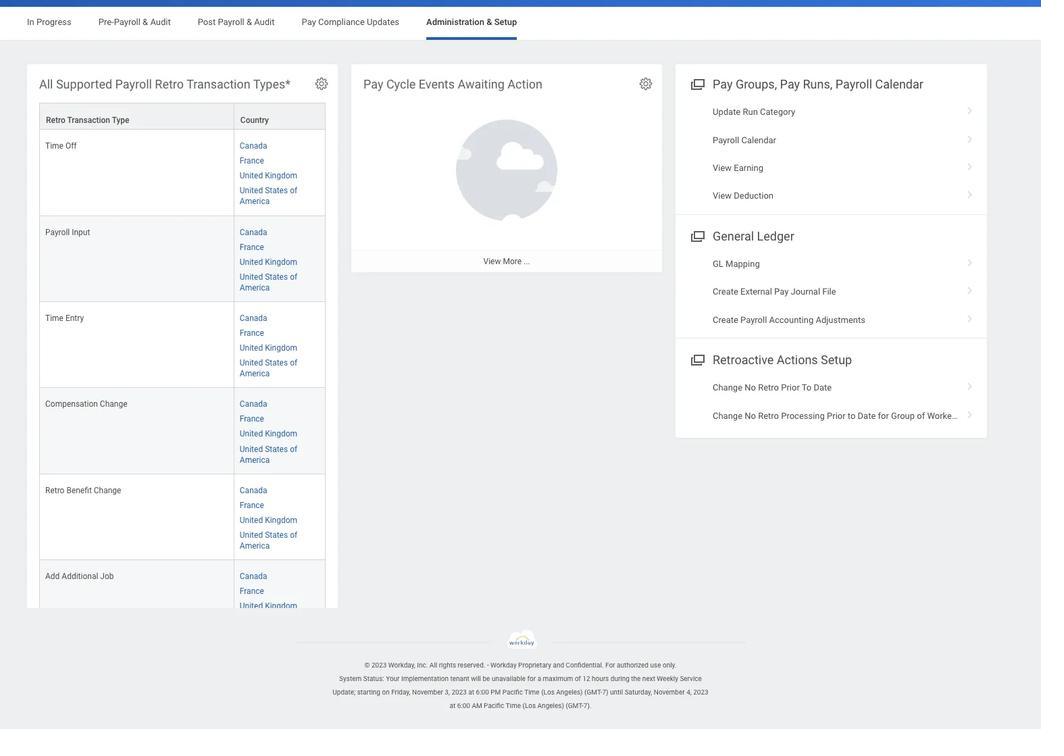 Task type: vqa. For each thing, say whether or not it's contained in the screenshot.
of
yes



Task type: locate. For each thing, give the bounding box(es) containing it.
1 canada link from the top
[[240, 139, 267, 151]]

united for first united kingdom link from the top of the all supported payroll retro transaction types* element
[[240, 171, 263, 181]]

0 vertical spatial setup
[[495, 17, 517, 27]]

inc.
[[417, 662, 428, 669]]

pacific down unavailable
[[503, 689, 523, 696]]

audit for pre-payroll & audit
[[150, 17, 171, 27]]

united kingdom for fifth united kingdom link from the bottom of the all supported payroll retro transaction types* element
[[240, 257, 297, 267]]

pay up update
[[713, 77, 733, 91]]

retro up time off
[[46, 116, 65, 125]]

0 vertical spatial prior
[[781, 383, 800, 393]]

action
[[508, 77, 543, 91]]

prior left to
[[781, 383, 800, 393]]

6:00 left am
[[457, 702, 470, 710]]

2 france from the top
[[240, 242, 264, 252]]

retroactive actions setup
[[713, 353, 852, 367]]

main content containing all supported payroll retro transaction types*
[[0, 0, 1042, 729]]

6 row from the top
[[39, 474, 326, 560]]

2 vertical spatial list
[[676, 374, 987, 430]]

1 horizontal spatial all
[[430, 662, 437, 669]]

all inside © 2023 workday, inc. all rights reserved. - workday proprietary and confidential. for authorized use only. system status: your implementation tenant will be unavailable for a maximum of 12 hours during the next weekly service update; starting on friday, november 3, 2023 at 6:00 pm pacific time (los angeles) (gmt-7) until saturday, november 4, 2023 at 6:00 am pacific time (los angeles) (gmt-7).
[[430, 662, 437, 669]]

2 november from the left
[[654, 689, 685, 696]]

post
[[198, 17, 216, 27]]

setup up change no retro prior to date link
[[821, 353, 852, 367]]

5 united states of america from the top
[[240, 531, 297, 551]]

1 canada from the top
[[240, 141, 267, 151]]

united for 6th united kingdom link from the top of the all supported payroll retro transaction types* element
[[240, 602, 263, 611]]

all supported payroll retro transaction types*
[[39, 77, 291, 91]]

setup for retroactive actions setup
[[821, 353, 852, 367]]

additional
[[62, 572, 98, 581]]

pay for pay cycle events awaiting action
[[364, 77, 384, 91]]

9 united from the top
[[240, 516, 263, 525]]

2 menu group image from the top
[[688, 226, 706, 244]]

united kingdom for 2nd united kingdom link from the bottom of the all supported payroll retro transaction types* element
[[240, 516, 297, 525]]

payroll calendar
[[713, 135, 777, 145]]

3 kingdom from the top
[[265, 343, 297, 353]]

united states of america for payroll input
[[240, 272, 297, 293]]

united states of america
[[240, 186, 297, 206], [240, 272, 297, 293], [240, 358, 297, 379], [240, 444, 297, 465], [240, 531, 297, 551]]

1 vertical spatial calendar
[[742, 135, 777, 145]]

united kingdom link
[[240, 168, 297, 181], [240, 255, 297, 267], [240, 341, 297, 353], [240, 427, 297, 439], [240, 513, 297, 525], [240, 599, 297, 611]]

pay for pay groups, pay runs, payroll calendar
[[713, 77, 733, 91]]

0 vertical spatial transaction
[[187, 77, 251, 91]]

will
[[471, 675, 481, 683]]

1 & from the left
[[143, 17, 148, 27]]

menu group image
[[688, 74, 706, 93], [688, 226, 706, 244], [688, 350, 706, 368]]

states
[[265, 186, 288, 196], [265, 272, 288, 282], [265, 358, 288, 368], [265, 444, 288, 454], [265, 531, 288, 540]]

retro down change no retro prior to date
[[758, 411, 779, 421]]

for inside main content
[[878, 411, 889, 421]]

3 canada from the top
[[240, 314, 267, 323]]

1 chevron right image from the top
[[962, 186, 979, 200]]

footer
[[0, 630, 1042, 713]]

progress
[[36, 17, 71, 27]]

2 kingdom from the top
[[265, 257, 297, 267]]

view for view deduction
[[713, 191, 732, 201]]

0 vertical spatial list
[[676, 98, 987, 210]]

2 vertical spatial menu group image
[[688, 350, 706, 368]]

1 horizontal spatial for
[[878, 411, 889, 421]]

france link for time off
[[240, 154, 264, 166]]

1 horizontal spatial (los
[[541, 689, 555, 696]]

1 row from the top
[[39, 103, 326, 130]]

1 united from the top
[[240, 171, 263, 181]]

0 horizontal spatial for
[[528, 675, 536, 683]]

kingdom for 6th united kingdom link from the top of the all supported payroll retro transaction types* element
[[265, 602, 297, 611]]

united states of america link for compensation change
[[240, 442, 297, 465]]

7).
[[584, 702, 592, 710]]

pay left the compliance
[[302, 17, 316, 27]]

united states of america link for retro benefit change
[[240, 528, 297, 551]]

no down change no retro prior to date
[[745, 411, 756, 421]]

america for time entry
[[240, 369, 270, 379]]

united kingdom for fourth united kingdom link
[[240, 429, 297, 439]]

at down 3,
[[450, 702, 456, 710]]

united states of america for time off
[[240, 186, 297, 206]]

view left earning
[[713, 163, 732, 173]]

0 horizontal spatial audit
[[150, 17, 171, 27]]

0 horizontal spatial calendar
[[742, 135, 777, 145]]

view for view more ...
[[484, 257, 501, 266]]

1 horizontal spatial &
[[247, 17, 252, 27]]

4 canada link from the top
[[240, 397, 267, 409]]

0 vertical spatial (gmt-
[[585, 689, 603, 696]]

5 america from the top
[[240, 541, 270, 551]]

&
[[143, 17, 148, 27], [247, 17, 252, 27], [487, 17, 492, 27]]

1 horizontal spatial november
[[654, 689, 685, 696]]

create up retroactive
[[713, 315, 739, 325]]

france link for add additional job
[[240, 584, 264, 596]]

(gmt- down 12
[[566, 702, 584, 710]]

5 canada from the top
[[240, 486, 267, 495]]

3 chevron right image from the top
[[962, 378, 979, 391]]

france
[[240, 156, 264, 166], [240, 242, 264, 252], [240, 328, 264, 338], [240, 415, 264, 424], [240, 501, 264, 510], [240, 587, 264, 596]]

configure all supported payroll retro transaction types* image
[[314, 76, 329, 91]]

configure pay cycle events awaiting action image
[[639, 76, 654, 91]]

november down weekly
[[654, 689, 685, 696]]

(gmt- up the 7).
[[585, 689, 603, 696]]

united for fifth united kingdom link from the bottom of the all supported payroll retro transaction types* element
[[240, 257, 263, 267]]

4 united from the top
[[240, 272, 263, 282]]

5 france from the top
[[240, 501, 264, 510]]

chevron right image inside view deduction link
[[962, 186, 979, 200]]

2 united states of america from the top
[[240, 272, 297, 293]]

in
[[27, 17, 34, 27]]

(los
[[541, 689, 555, 696], [523, 702, 536, 710]]

1 horizontal spatial audit
[[254, 17, 275, 27]]

5 items selected list from the top
[[240, 483, 320, 552]]

canada link
[[240, 139, 267, 151], [240, 225, 267, 237], [240, 311, 267, 323], [240, 397, 267, 409], [240, 483, 267, 495], [240, 569, 267, 581]]

chevron right image
[[962, 102, 979, 116], [962, 130, 979, 144], [962, 158, 979, 172], [962, 254, 979, 268], [962, 282, 979, 296]]

date right to
[[814, 383, 832, 393]]

audit for post payroll & audit
[[254, 17, 275, 27]]

chevron right image for view deduction
[[962, 186, 979, 200]]

america
[[240, 197, 270, 206], [240, 283, 270, 293], [240, 369, 270, 379], [240, 455, 270, 465], [240, 541, 270, 551]]

0 horizontal spatial 6:00
[[457, 702, 470, 710]]

accounting
[[770, 315, 814, 325]]

1 vertical spatial no
[[745, 411, 756, 421]]

rights
[[439, 662, 456, 669]]

united states of america link
[[240, 183, 297, 206], [240, 270, 297, 293], [240, 356, 297, 379], [240, 442, 297, 465], [240, 528, 297, 551]]

create external pay journal file
[[713, 287, 837, 297]]

list containing gl mapping
[[676, 250, 987, 334]]

canada link for time off
[[240, 139, 267, 151]]

0 horizontal spatial all
[[39, 77, 53, 91]]

file
[[823, 287, 837, 297]]

off
[[65, 141, 77, 151]]

3 america from the top
[[240, 369, 270, 379]]

6 items selected list from the top
[[240, 569, 320, 638]]

transaction inside "popup button"
[[67, 116, 110, 125]]

time off
[[45, 141, 77, 151]]

1 horizontal spatial at
[[469, 689, 475, 696]]

row containing retro transaction type
[[39, 103, 326, 130]]

to
[[802, 383, 812, 393]]

6 canada link from the top
[[240, 569, 267, 581]]

main content
[[0, 0, 1042, 729]]

1 vertical spatial list
[[676, 250, 987, 334]]

earning
[[734, 163, 764, 173]]

1 vertical spatial all
[[430, 662, 437, 669]]

0 horizontal spatial 2023
[[372, 662, 387, 669]]

date right to on the bottom of the page
[[858, 411, 876, 421]]

1 vertical spatial view
[[713, 191, 732, 201]]

time
[[45, 141, 64, 151], [45, 314, 64, 323], [525, 689, 540, 696], [506, 702, 521, 710]]

list containing update run category
[[676, 98, 987, 210]]

2 america from the top
[[240, 283, 270, 293]]

menu group image for pay groups, pay runs, payroll calendar
[[688, 74, 706, 93]]

1 create from the top
[[713, 287, 739, 297]]

payroll inside create payroll accounting adjustments 'link'
[[741, 315, 767, 325]]

4 france from the top
[[240, 415, 264, 424]]

list
[[676, 98, 987, 210], [676, 250, 987, 334], [676, 374, 987, 430]]

4 united states of america link from the top
[[240, 442, 297, 465]]

0 horizontal spatial transaction
[[67, 116, 110, 125]]

at down will at the left of the page
[[469, 689, 475, 696]]

france for time off
[[240, 156, 264, 166]]

1 no from the top
[[745, 383, 756, 393]]

list containing change no retro prior to date
[[676, 374, 987, 430]]

mapping
[[726, 259, 760, 269]]

change no retro processing prior to date for group of workers
[[713, 411, 960, 421]]

november down implementation
[[412, 689, 443, 696]]

3 items selected list from the top
[[240, 311, 320, 379]]

6 kingdom from the top
[[265, 602, 297, 611]]

1 vertical spatial (gmt-
[[566, 702, 584, 710]]

3 france from the top
[[240, 328, 264, 338]]

2023 right 4,
[[694, 689, 709, 696]]

2 no from the top
[[745, 411, 756, 421]]

items selected list for time entry
[[240, 311, 320, 379]]

1 france from the top
[[240, 156, 264, 166]]

1 vertical spatial (los
[[523, 702, 536, 710]]

view inside pay cycle events awaiting action element
[[484, 257, 501, 266]]

of
[[290, 186, 297, 196], [290, 272, 297, 282], [290, 358, 297, 368], [917, 411, 925, 421], [290, 444, 297, 454], [290, 531, 297, 540], [575, 675, 581, 683]]

1 vertical spatial pacific
[[484, 702, 504, 710]]

6 france from the top
[[240, 587, 264, 596]]

1 vertical spatial date
[[858, 411, 876, 421]]

3 united kingdom link from the top
[[240, 341, 297, 353]]

setup
[[495, 17, 517, 27], [821, 353, 852, 367]]

all
[[39, 77, 53, 91], [430, 662, 437, 669]]

11 united from the top
[[240, 602, 263, 611]]

10 united from the top
[[240, 531, 263, 540]]

menu group image left general
[[688, 226, 706, 244]]

time left off
[[45, 141, 64, 151]]

time left entry
[[45, 314, 64, 323]]

chevron right image inside the change no retro processing prior to date for group of workers link
[[962, 406, 979, 419]]

pay for pay compliance updates
[[302, 17, 316, 27]]

all right inc.
[[430, 662, 437, 669]]

4 united states of america from the top
[[240, 444, 297, 465]]

1 kingdom from the top
[[265, 171, 297, 181]]

starting
[[357, 689, 381, 696]]

2 chevron right image from the top
[[962, 130, 979, 144]]

france for time entry
[[240, 328, 264, 338]]

1 list from the top
[[676, 98, 987, 210]]

compliance
[[318, 17, 365, 27]]

retro down retroactive actions setup
[[758, 383, 779, 393]]

transaction up off
[[67, 116, 110, 125]]

no
[[745, 383, 756, 393], [745, 411, 756, 421]]

united states of america for compensation change
[[240, 444, 297, 465]]

payroll
[[114, 17, 141, 27], [218, 17, 244, 27], [115, 77, 152, 91], [836, 77, 873, 91], [713, 135, 740, 145], [45, 227, 70, 237], [741, 315, 767, 325]]

menu group image right configure pay cycle events awaiting action icon
[[688, 74, 706, 93]]

3 states from the top
[[265, 358, 288, 368]]

canada link for add additional job
[[240, 569, 267, 581]]

5 kingdom from the top
[[265, 516, 297, 525]]

for inside © 2023 workday, inc. all rights reserved. - workday proprietary and confidential. for authorized use only. system status: your implementation tenant will be unavailable for a maximum of 12 hours during the next weekly service update; starting on friday, november 3, 2023 at 6:00 pm pacific time (los angeles) (gmt-7) until saturday, november 4, 2023 at 6:00 am pacific time (los angeles) (gmt-7).
[[528, 675, 536, 683]]

& right administration
[[487, 17, 492, 27]]

4 france link from the top
[[240, 412, 264, 424]]

2023 right ©
[[372, 662, 387, 669]]

4 kingdom from the top
[[265, 429, 297, 439]]

retro inside "popup button"
[[46, 116, 65, 125]]

4 chevron right image from the top
[[962, 406, 979, 419]]

2 united from the top
[[240, 186, 263, 196]]

create down gl
[[713, 287, 739, 297]]

2 united kingdom from the top
[[240, 257, 297, 267]]

7)
[[603, 689, 609, 696]]

0 vertical spatial date
[[814, 383, 832, 393]]

2023 right 3,
[[452, 689, 467, 696]]

row
[[39, 103, 326, 130], [39, 130, 326, 216], [39, 216, 326, 302], [39, 302, 326, 388], [39, 388, 326, 474], [39, 474, 326, 560], [39, 560, 326, 646]]

& for post payroll & audit
[[247, 17, 252, 27]]

4 united kingdom from the top
[[240, 429, 297, 439]]

2 horizontal spatial 2023
[[694, 689, 709, 696]]

1 horizontal spatial calendar
[[876, 77, 924, 91]]

united states of america for retro benefit change
[[240, 531, 297, 551]]

1 items selected list from the top
[[240, 139, 320, 207]]

row containing retro benefit change
[[39, 474, 326, 560]]

1 audit from the left
[[150, 17, 171, 27]]

add additional job
[[45, 572, 114, 581]]

chevron right image inside create external pay journal file link
[[962, 282, 979, 296]]

administration
[[426, 17, 485, 27]]

0 vertical spatial create
[[713, 287, 739, 297]]

1 horizontal spatial (gmt-
[[585, 689, 603, 696]]

create payroll accounting adjustments link
[[676, 306, 987, 334]]

4 america from the top
[[240, 455, 270, 465]]

8 united from the top
[[240, 444, 263, 454]]

(los down maximum at the right bottom
[[541, 689, 555, 696]]

hours
[[592, 675, 609, 683]]

5 united kingdom from the top
[[240, 516, 297, 525]]

1 america from the top
[[240, 197, 270, 206]]

1 vertical spatial transaction
[[67, 116, 110, 125]]

create for create external pay journal file
[[713, 287, 739, 297]]

©
[[365, 662, 370, 669]]

1 united kingdom from the top
[[240, 171, 297, 181]]

canada for add additional job
[[240, 572, 267, 581]]

tab list containing in progress
[[14, 7, 1028, 40]]

6 france link from the top
[[240, 584, 264, 596]]

5 row from the top
[[39, 388, 326, 474]]

0 vertical spatial for
[[878, 411, 889, 421]]

create
[[713, 287, 739, 297], [713, 315, 739, 325]]

0 vertical spatial calendar
[[876, 77, 924, 91]]

items selected list
[[240, 139, 320, 207], [240, 225, 320, 293], [240, 311, 320, 379], [240, 397, 320, 465], [240, 483, 320, 552], [240, 569, 320, 638]]

no down retroactive
[[745, 383, 756, 393]]

2 items selected list from the top
[[240, 225, 320, 293]]

chevron right image inside payroll calendar link
[[962, 130, 979, 144]]

chevron right image
[[962, 186, 979, 200], [962, 310, 979, 324], [962, 378, 979, 391], [962, 406, 979, 419]]

view for view earning
[[713, 163, 732, 173]]

0 horizontal spatial date
[[814, 383, 832, 393]]

united kingdom for 3rd united kingdom link from the top of the all supported payroll retro transaction types* element
[[240, 343, 297, 353]]

4 states from the top
[[265, 444, 288, 454]]

menu group image left retroactive
[[688, 350, 706, 368]]

tab list
[[14, 7, 1028, 40]]

1 vertical spatial prior
[[827, 411, 846, 421]]

3 united states of america link from the top
[[240, 356, 297, 379]]

united kingdom for 6th united kingdom link from the top of the all supported payroll retro transaction types* element
[[240, 602, 297, 611]]

3 list from the top
[[676, 374, 987, 430]]

1 menu group image from the top
[[688, 74, 706, 93]]

system
[[339, 675, 362, 683]]

chevron right image inside change no retro prior to date link
[[962, 378, 979, 391]]

of for time off
[[290, 186, 297, 196]]

entry
[[65, 314, 84, 323]]

for left a
[[528, 675, 536, 683]]

canada link for compensation change
[[240, 397, 267, 409]]

& right pre-
[[143, 17, 148, 27]]

audit left post
[[150, 17, 171, 27]]

chevron right image inside the view earning link
[[962, 158, 979, 172]]

pm
[[491, 689, 501, 696]]

chevron right image inside update run category link
[[962, 102, 979, 116]]

4 items selected list from the top
[[240, 397, 320, 465]]

supported
[[56, 77, 112, 91]]

pay left cycle
[[364, 77, 384, 91]]

compensation change
[[45, 400, 127, 409]]

during
[[611, 675, 630, 683]]

change down change no retro prior to date
[[713, 411, 743, 421]]

1 horizontal spatial setup
[[821, 353, 852, 367]]

2 canada link from the top
[[240, 225, 267, 237]]

retro left benefit
[[45, 486, 65, 495]]

create inside 'link'
[[713, 315, 739, 325]]

pay left the runs,
[[780, 77, 800, 91]]

3 canada link from the top
[[240, 311, 267, 323]]

france for compensation change
[[240, 415, 264, 424]]

3 france link from the top
[[240, 326, 264, 338]]

3,
[[445, 689, 450, 696]]

1 vertical spatial setup
[[821, 353, 852, 367]]

pacific down pm
[[484, 702, 504, 710]]

add
[[45, 572, 60, 581]]

1 horizontal spatial 6:00
[[476, 689, 489, 696]]

chevron right image inside gl mapping link
[[962, 254, 979, 268]]

view deduction
[[713, 191, 774, 201]]

1 united states of america link from the top
[[240, 183, 297, 206]]

& right post
[[247, 17, 252, 27]]

6 united kingdom from the top
[[240, 602, 297, 611]]

france link for payroll input
[[240, 240, 264, 252]]

pay inside tab list
[[302, 17, 316, 27]]

setup right administration
[[495, 17, 517, 27]]

view more ... link
[[351, 250, 662, 273]]

angeles)
[[556, 689, 583, 696], [538, 702, 564, 710]]

states for compensation change
[[265, 444, 288, 454]]

pacific
[[503, 689, 523, 696], [484, 702, 504, 710]]

1 vertical spatial for
[[528, 675, 536, 683]]

2 united states of america link from the top
[[240, 270, 297, 293]]

all supported payroll retro transaction types* element
[[27, 64, 338, 729]]

7 united from the top
[[240, 429, 263, 439]]

0 horizontal spatial (los
[[523, 702, 536, 710]]

7 row from the top
[[39, 560, 326, 646]]

row containing add additional job
[[39, 560, 326, 646]]

retro benefit change
[[45, 486, 121, 495]]

5 chevron right image from the top
[[962, 282, 979, 296]]

2023
[[372, 662, 387, 669], [452, 689, 467, 696], [694, 689, 709, 696]]

groups,
[[736, 77, 777, 91]]

transaction
[[187, 77, 251, 91], [67, 116, 110, 125]]

row containing time entry
[[39, 302, 326, 388]]

1 vertical spatial 6:00
[[457, 702, 470, 710]]

0 vertical spatial 6:00
[[476, 689, 489, 696]]

payroll calendar link
[[676, 126, 987, 154]]

5 united states of america link from the top
[[240, 528, 297, 551]]

0 horizontal spatial setup
[[495, 17, 517, 27]]

awaiting
[[458, 77, 505, 91]]

2 & from the left
[[247, 17, 252, 27]]

3 united from the top
[[240, 257, 263, 267]]

change down retroactive
[[713, 383, 743, 393]]

2 chevron right image from the top
[[962, 310, 979, 324]]

2 vertical spatial view
[[484, 257, 501, 266]]

transaction up country
[[187, 77, 251, 91]]

all left supported
[[39, 77, 53, 91]]

payroll input
[[45, 227, 90, 237]]

items selected list for retro benefit change
[[240, 483, 320, 552]]

2 create from the top
[[713, 315, 739, 325]]

1 vertical spatial menu group image
[[688, 226, 706, 244]]

(los down unavailable
[[523, 702, 536, 710]]

1 vertical spatial create
[[713, 315, 739, 325]]

france link for time entry
[[240, 326, 264, 338]]

0 vertical spatial no
[[745, 383, 756, 393]]

prior left to on the bottom of the page
[[827, 411, 846, 421]]

canada link for time entry
[[240, 311, 267, 323]]

6 united from the top
[[240, 358, 263, 368]]

unavailable
[[492, 675, 526, 683]]

0 vertical spatial menu group image
[[688, 74, 706, 93]]

4,
[[687, 689, 692, 696]]

of inside © 2023 workday, inc. all rights reserved. - workday proprietary and confidential. for authorized use only. system status: your implementation tenant will be unavailable for a maximum of 12 hours during the next weekly service update; starting on friday, november 3, 2023 at 6:00 pm pacific time (los angeles) (gmt-7) until saturday, november 4, 2023 at 6:00 am pacific time (los angeles) (gmt-7).
[[575, 675, 581, 683]]

run
[[743, 107, 758, 117]]

of for retro benefit change
[[290, 531, 297, 540]]

change right benefit
[[94, 486, 121, 495]]

2 canada from the top
[[240, 227, 267, 237]]

6:00 left pm
[[476, 689, 489, 696]]

3 united states of america from the top
[[240, 358, 297, 379]]

for left group
[[878, 411, 889, 421]]

2 row from the top
[[39, 130, 326, 216]]

france link
[[240, 154, 264, 166], [240, 240, 264, 252], [240, 326, 264, 338], [240, 412, 264, 424], [240, 498, 264, 510], [240, 584, 264, 596]]

kingdom for first united kingdom link from the top of the all supported payroll retro transaction types* element
[[265, 171, 297, 181]]

view left deduction
[[713, 191, 732, 201]]

1 united states of america from the top
[[240, 186, 297, 206]]

of for payroll input
[[290, 272, 297, 282]]

chevron right image inside create payroll accounting adjustments 'link'
[[962, 310, 979, 324]]

0 vertical spatial view
[[713, 163, 732, 173]]

3 row from the top
[[39, 216, 326, 302]]

3 chevron right image from the top
[[962, 158, 979, 172]]

1 vertical spatial at
[[450, 702, 456, 710]]

audit right post
[[254, 17, 275, 27]]

pay
[[302, 17, 316, 27], [364, 77, 384, 91], [713, 77, 733, 91], [780, 77, 800, 91], [775, 287, 789, 297]]

canada for compensation change
[[240, 400, 267, 409]]

2 audit from the left
[[254, 17, 275, 27]]

6:00
[[476, 689, 489, 696], [457, 702, 470, 710]]

5 france link from the top
[[240, 498, 264, 510]]

cycle
[[387, 77, 416, 91]]

0 horizontal spatial &
[[143, 17, 148, 27]]

4 chevron right image from the top
[[962, 254, 979, 268]]

list for setup
[[676, 374, 987, 430]]

view left more
[[484, 257, 501, 266]]

0 horizontal spatial november
[[412, 689, 443, 696]]

united for united states of america "link" for time entry
[[240, 358, 263, 368]]

2 list from the top
[[676, 250, 987, 334]]

2 horizontal spatial &
[[487, 17, 492, 27]]

4 row from the top
[[39, 302, 326, 388]]

chevron right image for create payroll accounting adjustments
[[962, 310, 979, 324]]

france for retro benefit change
[[240, 501, 264, 510]]



Task type: describe. For each thing, give the bounding box(es) containing it.
update;
[[333, 689, 356, 696]]

create for create payroll accounting adjustments
[[713, 315, 739, 325]]

kingdom for 3rd united kingdom link from the top of the all supported payroll retro transaction types* element
[[265, 343, 297, 353]]

weekly
[[657, 675, 679, 683]]

united states of america link for payroll input
[[240, 270, 297, 293]]

chevron right image for gl mapping
[[962, 254, 979, 268]]

retro transaction type
[[46, 116, 129, 125]]

be
[[483, 675, 490, 683]]

united for fourth united kingdom link
[[240, 429, 263, 439]]

1 november from the left
[[412, 689, 443, 696]]

...
[[524, 257, 530, 266]]

1 horizontal spatial date
[[858, 411, 876, 421]]

france link for compensation change
[[240, 412, 264, 424]]

canada link for payroll input
[[240, 225, 267, 237]]

chevron right image for create external pay journal file
[[962, 282, 979, 296]]

& for pre-payroll & audit
[[143, 17, 148, 27]]

united for 3rd united kingdom link from the top of the all supported payroll retro transaction types* element
[[240, 343, 263, 353]]

no for prior
[[745, 383, 756, 393]]

events
[[419, 77, 455, 91]]

1 united kingdom link from the top
[[240, 168, 297, 181]]

and
[[553, 662, 564, 669]]

time down unavailable
[[506, 702, 521, 710]]

united for united states of america "link" corresponding to retro benefit change
[[240, 531, 263, 540]]

change no retro processing prior to date for group of workers link
[[676, 402, 987, 430]]

0 vertical spatial (los
[[541, 689, 555, 696]]

update run category
[[713, 107, 796, 117]]

chevron right image for view earning
[[962, 158, 979, 172]]

job
[[100, 572, 114, 581]]

use
[[651, 662, 661, 669]]

canada for retro benefit change
[[240, 486, 267, 495]]

group
[[892, 411, 915, 421]]

chevron right image for update run category
[[962, 102, 979, 116]]

chevron right image for change no retro prior to date
[[962, 378, 979, 391]]

row containing compensation change
[[39, 388, 326, 474]]

states for payroll input
[[265, 272, 288, 282]]

12
[[583, 675, 590, 683]]

implementation
[[401, 675, 449, 683]]

0 horizontal spatial at
[[450, 702, 456, 710]]

canada for payroll input
[[240, 227, 267, 237]]

5 united kingdom link from the top
[[240, 513, 297, 525]]

6 united kingdom link from the top
[[240, 599, 297, 611]]

change no retro prior to date link
[[676, 374, 987, 402]]

adjustments
[[816, 315, 866, 325]]

confidential.
[[566, 662, 604, 669]]

items selected list for add additional job
[[240, 569, 320, 638]]

-
[[487, 662, 489, 669]]

0 vertical spatial all
[[39, 77, 53, 91]]

external
[[741, 287, 772, 297]]

workday,
[[389, 662, 416, 669]]

in progress
[[27, 17, 71, 27]]

general ledger
[[713, 229, 795, 243]]

time entry
[[45, 314, 84, 323]]

until
[[610, 689, 623, 696]]

0 horizontal spatial (gmt-
[[566, 702, 584, 710]]

items selected list for compensation change
[[240, 397, 320, 465]]

updates
[[367, 17, 399, 27]]

canada link for retro benefit change
[[240, 483, 267, 495]]

ledger
[[757, 229, 795, 243]]

authorized
[[617, 662, 649, 669]]

gl
[[713, 259, 724, 269]]

your
[[386, 675, 400, 683]]

row containing time off
[[39, 130, 326, 216]]

time down a
[[525, 689, 540, 696]]

3 & from the left
[[487, 17, 492, 27]]

view earning link
[[676, 154, 987, 182]]

for
[[606, 662, 615, 669]]

types*
[[253, 77, 291, 91]]

united for 2nd united kingdom link from the bottom of the all supported payroll retro transaction types* element
[[240, 516, 263, 525]]

pre-payroll & audit
[[98, 17, 171, 27]]

chevron right image for payroll calendar
[[962, 130, 979, 144]]

gl mapping
[[713, 259, 760, 269]]

row containing payroll input
[[39, 216, 326, 302]]

2 united kingdom link from the top
[[240, 255, 297, 267]]

united for united states of america "link" related to compensation change
[[240, 444, 263, 454]]

no for processing
[[745, 411, 756, 421]]

1 horizontal spatial prior
[[827, 411, 846, 421]]

united states of america for time entry
[[240, 358, 297, 379]]

menu group image for retroactive actions setup
[[688, 350, 706, 368]]

benefit
[[67, 486, 92, 495]]

service
[[680, 675, 702, 683]]

country button
[[234, 103, 325, 129]]

create payroll accounting adjustments
[[713, 315, 866, 325]]

reserved.
[[458, 662, 486, 669]]

input
[[72, 227, 90, 237]]

type
[[112, 116, 129, 125]]

states for time entry
[[265, 358, 288, 368]]

france for add additional job
[[240, 587, 264, 596]]

on
[[382, 689, 390, 696]]

0 vertical spatial at
[[469, 689, 475, 696]]

administration & setup
[[426, 17, 517, 27]]

update
[[713, 107, 741, 117]]

states for retro benefit change
[[265, 531, 288, 540]]

kingdom for fourth united kingdom link
[[265, 429, 297, 439]]

more
[[503, 257, 522, 266]]

menu group image for general ledger
[[688, 226, 706, 244]]

pay left journal at the top
[[775, 287, 789, 297]]

pay cycle events awaiting action element
[[351, 64, 662, 273]]

journal
[[791, 287, 821, 297]]

change no retro prior to date
[[713, 383, 832, 393]]

pre-
[[98, 17, 114, 27]]

to
[[848, 411, 856, 421]]

update run category link
[[676, 98, 987, 126]]

of for compensation change
[[290, 444, 297, 454]]

4 united kingdom link from the top
[[240, 427, 297, 439]]

1 vertical spatial angeles)
[[538, 702, 564, 710]]

kingdom for fifth united kingdom link from the bottom of the all supported payroll retro transaction types* element
[[265, 257, 297, 267]]

united for payroll input united states of america "link"
[[240, 272, 263, 282]]

list for pay
[[676, 98, 987, 210]]

0 horizontal spatial prior
[[781, 383, 800, 393]]

proprietary
[[518, 662, 552, 669]]

america for time off
[[240, 197, 270, 206]]

workers
[[928, 411, 960, 421]]

setup for administration & setup
[[495, 17, 517, 27]]

0 vertical spatial pacific
[[503, 689, 523, 696]]

change right compensation on the left bottom of the page
[[100, 400, 127, 409]]

0 vertical spatial angeles)
[[556, 689, 583, 696]]

america for retro benefit change
[[240, 541, 270, 551]]

united states of america link for time entry
[[240, 356, 297, 379]]

maximum
[[543, 675, 573, 683]]

country
[[240, 116, 269, 125]]

canada for time off
[[240, 141, 267, 151]]

united for time off united states of america "link"
[[240, 186, 263, 196]]

general
[[713, 229, 754, 243]]

states for time off
[[265, 186, 288, 196]]

deduction
[[734, 191, 774, 201]]

france for payroll input
[[240, 242, 264, 252]]

tenant
[[450, 675, 470, 683]]

processing
[[781, 411, 825, 421]]

of for time entry
[[290, 358, 297, 368]]

post payroll & audit
[[198, 17, 275, 27]]

next
[[643, 675, 656, 683]]

retro transaction type button
[[40, 103, 234, 129]]

saturday,
[[625, 689, 652, 696]]

pay cycle events awaiting action
[[364, 77, 543, 91]]

united states of america link for time off
[[240, 183, 297, 206]]

payroll inside payroll calendar link
[[713, 135, 740, 145]]

friday,
[[391, 689, 411, 696]]

1 horizontal spatial transaction
[[187, 77, 251, 91]]

canada for time entry
[[240, 314, 267, 323]]

runs,
[[803, 77, 833, 91]]

© 2023 workday, inc. all rights reserved. - workday proprietary and confidential. for authorized use only. system status: your implementation tenant will be unavailable for a maximum of 12 hours during the next weekly service update; starting on friday, november 3, 2023 at 6:00 pm pacific time (los angeles) (gmt-7) until saturday, november 4, 2023 at 6:00 am pacific time (los angeles) (gmt-7).
[[333, 662, 709, 710]]

1 horizontal spatial 2023
[[452, 689, 467, 696]]

create external pay journal file link
[[676, 278, 987, 306]]

of inside the change no retro processing prior to date for group of workers link
[[917, 411, 925, 421]]

pay compliance updates
[[302, 17, 399, 27]]

items selected list for payroll input
[[240, 225, 320, 293]]

items selected list for time off
[[240, 139, 320, 207]]

kingdom for 2nd united kingdom link from the bottom of the all supported payroll retro transaction types* element
[[265, 516, 297, 525]]

america for payroll input
[[240, 283, 270, 293]]

france link for retro benefit change
[[240, 498, 264, 510]]

a
[[538, 675, 541, 683]]

compensation
[[45, 400, 98, 409]]

am
[[472, 702, 482, 710]]

the
[[631, 675, 641, 683]]

footer containing © 2023 workday, inc. all rights reserved. - workday proprietary and confidential. for authorized use only. system status: your implementation tenant will be unavailable for a maximum of 12 hours during the next weekly service update; starting on friday, november 3, 2023 at 6:00 pm pacific time (los angeles) (gmt-7) until saturday, november 4, 2023 at 6:00 am pacific time (los angeles) (gmt-7).
[[0, 630, 1042, 713]]

united kingdom for first united kingdom link from the top of the all supported payroll retro transaction types* element
[[240, 171, 297, 181]]

retro up retro transaction type "popup button" on the top
[[155, 77, 184, 91]]

chevron right image for change no retro processing prior to date for group of workers
[[962, 406, 979, 419]]



